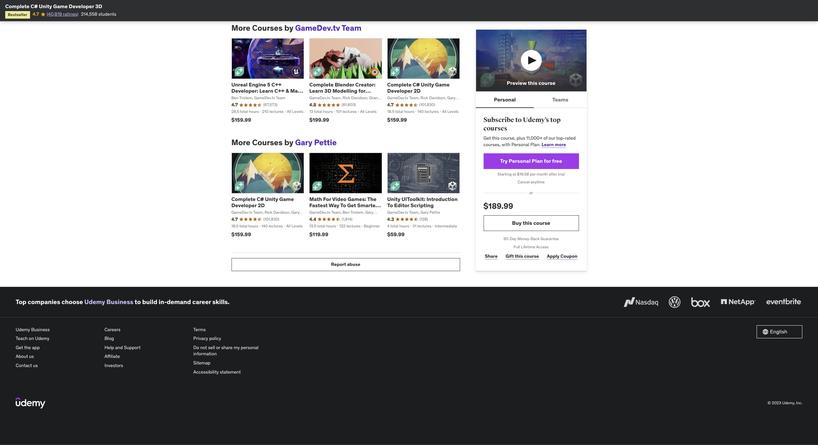 Task type: describe. For each thing, give the bounding box(es) containing it.
introduction
[[427, 196, 458, 202]]

information
[[193, 351, 217, 357]]

abuse
[[347, 262, 360, 268]]

to inside subscribe to udemy's top courses
[[515, 116, 522, 124]]

(128)
[[420, 217, 428, 222]]

214,558 students
[[81, 11, 116, 17]]

this inside $189.99 buy this course
[[523, 220, 532, 227]]

rick for top 101830 reviews element
[[421, 96, 428, 100]]

math for video games: the fastest way to get smarter at math link
[[309, 196, 381, 215]]

ben tristem, gamedev.tv team
[[231, 96, 285, 100]]

(40,819
[[47, 11, 62, 17]]

complete inside complete blender creator: learn 3d modelling for beginners
[[309, 81, 334, 88]]

c++ right "5"
[[272, 81, 282, 88]]

levels for complete blender creator: learn 3d modelling for beginners link
[[366, 109, 377, 114]]

unity uitoolkit: introduction to editor scripting gamedev.tv team, gary pettie
[[387, 196, 458, 215]]

try
[[500, 158, 508, 164]]

more for more courses by gamedev.tv team
[[231, 23, 250, 33]]

140 lectures for top 101830 reviews element
[[417, 109, 439, 114]]

gift this course link
[[504, 250, 541, 263]]

140 lectures for the left 101830 reviews element
[[262, 224, 283, 229]]

support
[[124, 345, 141, 351]]

pettie inside unity uitoolkit: introduction to editor scripting gamedev.tv team, gary pettie
[[430, 210, 440, 215]]

© 2023 udemy, inc.
[[768, 401, 803, 406]]

careers link
[[105, 326, 188, 335]]

after
[[549, 172, 557, 177]]

udemy image
[[16, 398, 45, 409]]

on
[[29, 336, 34, 342]]

sell
[[208, 345, 215, 351]]

report abuse button
[[231, 258, 460, 271]]

policy
[[209, 336, 221, 342]]

choose
[[62, 298, 83, 306]]

blog
[[105, 336, 114, 342]]

grant
[[369, 96, 379, 100]]

starting
[[498, 172, 512, 177]]

0 vertical spatial complete c# unity game developer 2d gamedev.tv team, rick davidson, gary pettie
[[387, 81, 456, 106]]

affiliate link
[[105, 353, 188, 362]]

1 vertical spatial 18.5
[[231, 224, 239, 229]]

2 vertical spatial udemy
[[35, 336, 49, 342]]

course,
[[501, 135, 516, 141]]

plan.
[[531, 142, 541, 148]]

month
[[537, 172, 548, 177]]

davidson, for top 101830 reviews element's the complete c# unity game developer 2d link
[[429, 96, 446, 100]]

lectures for unreal engine 5 c++ developer: learn c++ & make video games link
[[269, 109, 284, 114]]

&
[[286, 88, 289, 94]]

hours for top 101830 reviews element
[[404, 109, 414, 114]]

report
[[331, 262, 346, 268]]

volkswagen image
[[668, 295, 682, 310]]

all for the 67573 reviews 'element'
[[287, 109, 291, 114]]

gamedev.tv inside unity uitoolkit: introduction to editor scripting gamedev.tv team, gary pettie
[[387, 210, 408, 215]]

english
[[770, 329, 788, 335]]

0 vertical spatial udemy
[[84, 298, 105, 306]]

1 horizontal spatial for
[[544, 158, 551, 164]]

complete blender creator: learn 3d modelling for beginners link
[[309, 81, 376, 100]]

pettie inside gamedev.tv team, ben tristem, gary pettie
[[309, 216, 320, 220]]

full
[[514, 245, 520, 250]]

teach
[[16, 336, 28, 342]]

gamedev.tv inside gamedev.tv team, rick davidson, grant abbitt
[[309, 96, 331, 100]]

0 vertical spatial 18.5
[[387, 109, 395, 114]]

investors
[[105, 363, 123, 369]]

skills.
[[212, 298, 230, 306]]

hours for 128 reviews element
[[399, 224, 409, 229]]

hours for '61603 reviews' element
[[323, 109, 333, 114]]

to inside unity uitoolkit: introduction to editor scripting gamedev.tv team, gary pettie
[[387, 202, 393, 209]]

preview
[[507, 80, 527, 86]]

$199.99
[[309, 117, 329, 123]]

total for complete blender creator: learn 3d modelling for beginners link
[[314, 109, 322, 114]]

report abuse
[[331, 262, 360, 268]]

0 vertical spatial udemy business link
[[84, 298, 133, 306]]

c++ left &
[[275, 88, 285, 94]]

our
[[549, 135, 555, 141]]

demand
[[167, 298, 191, 306]]

unreal engine 5 c++ developer: learn c++ & make video games
[[231, 81, 304, 100]]

get the app link
[[16, 344, 99, 353]]

nasdaq image
[[622, 295, 660, 310]]

tab list containing personal
[[476, 92, 587, 108]]

team, inside unity uitoolkit: introduction to editor scripting gamedev.tv team, gary pettie
[[409, 210, 420, 215]]

0 vertical spatial team
[[342, 23, 362, 33]]

hours for the left 101830 reviews element
[[248, 224, 258, 229]]

gamedev.tv team, rick davidson, grant abbitt
[[309, 96, 379, 106]]

beginners
[[309, 94, 335, 100]]

0 horizontal spatial game
[[53, 3, 68, 9]]

complete c# unity game developer 2d link for the left 101830 reviews element
[[231, 196, 294, 209]]

0 vertical spatial 101830 reviews element
[[419, 102, 435, 108]]

apply
[[547, 254, 560, 259]]

18.5 total hours for the left 101830 reviews element
[[231, 224, 258, 229]]

0 horizontal spatial c#
[[31, 3, 38, 9]]

plus
[[517, 135, 525, 141]]

gift
[[506, 254, 514, 259]]

game for the complete c# unity game developer 2d link related to the left 101830 reviews element
[[279, 196, 294, 202]]

2d for the left 101830 reviews element
[[258, 202, 265, 209]]

developer for top 101830 reviews element
[[387, 88, 413, 94]]

1 vertical spatial us
[[33, 363, 38, 369]]

modelling
[[333, 88, 357, 94]]

0 horizontal spatial 101830 reviews element
[[263, 217, 279, 222]]

0 horizontal spatial team
[[276, 96, 285, 100]]

0 horizontal spatial to
[[135, 298, 141, 306]]

30-day money-back guarantee full lifetime access
[[504, 237, 559, 250]]

128 reviews element
[[420, 217, 428, 222]]

do
[[193, 345, 199, 351]]

blog link
[[105, 335, 188, 344]]

ben inside gamedev.tv team, ben tristem, gary pettie
[[343, 210, 350, 215]]

about us link
[[16, 353, 99, 362]]

total for math for video games: the fastest way to get smarter at math link
[[317, 224, 325, 229]]

team, inside gamedev.tv team, ben tristem, gary pettie
[[331, 210, 342, 215]]

(101,830) for the left 101830 reviews element
[[263, 217, 279, 222]]

hours for the 67573 reviews 'element'
[[249, 109, 259, 114]]

0 vertical spatial tristem,
[[239, 96, 253, 100]]

intermediate
[[435, 224, 457, 229]]

about
[[16, 354, 28, 360]]

tristem, inside gamedev.tv team, ben tristem, gary pettie
[[350, 210, 364, 215]]

1 horizontal spatial or
[[530, 191, 533, 195]]

abbitt
[[309, 101, 320, 106]]

gary inside unity uitoolkit: introduction to editor scripting gamedev.tv team, gary pettie
[[421, 210, 429, 215]]

13 total hours
[[309, 109, 333, 114]]

hours for '1614 reviews' element
[[326, 224, 336, 229]]

courses for gamedev.tv team
[[252, 23, 283, 33]]

in-
[[159, 298, 167, 306]]

30-
[[504, 237, 510, 241]]

help
[[105, 345, 114, 351]]

terms privacy policy do not sell or share my personal information sitemap accessibility statement
[[193, 327, 259, 375]]

share
[[221, 345, 233, 351]]

rated
[[565, 135, 576, 141]]

total for unreal engine 5 c++ developer: learn c++ & make video games link
[[240, 109, 248, 114]]

0 vertical spatial us
[[29, 354, 34, 360]]

$189.99
[[484, 201, 513, 211]]

companies
[[28, 298, 60, 306]]

teams
[[553, 96, 569, 103]]

careers blog help and support affiliate investors
[[105, 327, 141, 369]]

davidson, inside gamedev.tv team, rick davidson, grant abbitt
[[351, 96, 368, 100]]

c# for the complete c# unity game developer 2d link related to the left 101830 reviews element
[[257, 196, 264, 202]]

gift this course
[[506, 254, 539, 259]]

c# for top 101830 reviews element's the complete c# unity game developer 2d link
[[413, 81, 420, 88]]

4.3
[[387, 217, 394, 222]]

anytime
[[531, 180, 545, 185]]

0 horizontal spatial complete c# unity game developer 2d gamedev.tv team, rick davidson, gary pettie
[[231, 196, 300, 220]]

uitoolkit:
[[402, 196, 425, 202]]

unreal engine 5 c++ developer: learn c++ & make video games link
[[231, 81, 304, 100]]

courses
[[484, 124, 507, 133]]

more courses by gary pettie
[[231, 137, 337, 148]]

rick inside gamedev.tv team, rick davidson, grant abbitt
[[343, 96, 350, 100]]

day
[[510, 237, 517, 241]]

with
[[502, 142, 511, 148]]

sitemap link
[[193, 359, 277, 368]]

get inside math for video games: the fastest way to get smarter at math
[[347, 202, 356, 209]]

accessibility statement link
[[193, 368, 277, 377]]

privacy
[[193, 336, 208, 342]]

this for gift
[[515, 254, 523, 259]]

1 horizontal spatial 140
[[417, 109, 424, 114]]

or inside terms privacy policy do not sell or share my personal information sitemap accessibility statement
[[216, 345, 220, 351]]

by for gary
[[284, 137, 293, 148]]

course for preview this course
[[539, 80, 556, 86]]

small image
[[762, 329, 769, 335]]

1 vertical spatial 140
[[262, 224, 268, 229]]

gary inside gamedev.tv team, ben tristem, gary pettie
[[365, 210, 374, 215]]

and
[[115, 345, 123, 351]]



Task type: locate. For each thing, give the bounding box(es) containing it.
not
[[200, 345, 207, 351]]

lectures for unity uitoolkit: introduction to editor scripting link
[[417, 224, 432, 229]]

1 horizontal spatial tristem,
[[350, 210, 364, 215]]

1 more from the top
[[231, 23, 250, 33]]

statement
[[220, 369, 241, 375]]

1 vertical spatial 140 lectures
[[262, 224, 283, 229]]

top-
[[556, 135, 565, 141]]

get inside udemy business teach on udemy get the app about us contact us
[[16, 345, 23, 351]]

ben up (1,614)
[[343, 210, 350, 215]]

13.5
[[309, 224, 316, 229]]

all for top 101830 reviews element
[[442, 109, 447, 114]]

1 horizontal spatial to
[[515, 116, 522, 124]]

course up back
[[534, 220, 550, 227]]

(101,830) for top 101830 reviews element
[[419, 102, 435, 107]]

1 horizontal spatial developer
[[231, 202, 257, 209]]

2 horizontal spatial davidson,
[[429, 96, 446, 100]]

learn more link
[[542, 142, 566, 148]]

0 vertical spatial courses
[[252, 23, 283, 33]]

1 horizontal spatial ben
[[343, 210, 350, 215]]

$159.99
[[231, 117, 251, 123], [387, 117, 407, 123], [231, 231, 251, 238]]

business inside udemy business teach on udemy get the app about us contact us
[[31, 327, 50, 333]]

for right modelling
[[359, 88, 366, 94]]

31 lectures
[[413, 224, 432, 229]]

math right at
[[316, 208, 329, 215]]

0 horizontal spatial complete c# unity game developer 2d link
[[231, 196, 294, 209]]

personal up $16.58
[[509, 158, 531, 164]]

learn more
[[542, 142, 566, 148]]

course up teams
[[539, 80, 556, 86]]

0 horizontal spatial or
[[216, 345, 220, 351]]

©
[[768, 401, 771, 406]]

team
[[342, 23, 362, 33], [276, 96, 285, 100]]

get
[[484, 135, 491, 141], [347, 202, 356, 209], [16, 345, 23, 351]]

0 vertical spatial or
[[530, 191, 533, 195]]

get inside 'get this course, plus 11,000+ of our top-rated courses, with personal plan.'
[[484, 135, 491, 141]]

editor
[[394, 202, 409, 209]]

netapp image
[[720, 295, 757, 310]]

all levels for top 101830 reviews element's the complete c# unity game developer 2d link
[[442, 109, 459, 114]]

tab list
[[476, 92, 587, 108]]

210 lectures
[[262, 109, 284, 114]]

buy
[[512, 220, 522, 227]]

levels for top 101830 reviews element's the complete c# unity game developer 2d link
[[448, 109, 459, 114]]

1 vertical spatial ben
[[343, 210, 350, 215]]

learn inside complete blender creator: learn 3d modelling for beginners
[[309, 88, 323, 94]]

0 horizontal spatial rick
[[265, 210, 272, 215]]

0 horizontal spatial 140
[[262, 224, 268, 229]]

course inside 'button'
[[539, 80, 556, 86]]

free
[[552, 158, 562, 164]]

teach on udemy link
[[16, 335, 99, 344]]

us
[[29, 354, 34, 360], [33, 363, 38, 369]]

get up courses,
[[484, 135, 491, 141]]

game for top 101830 reviews element's the complete c# unity game developer 2d link
[[435, 81, 450, 88]]

business up careers on the left bottom of the page
[[106, 298, 133, 306]]

0 vertical spatial developer
[[69, 3, 94, 9]]

1 vertical spatial course
[[534, 220, 550, 227]]

this inside 'get this course, plus 11,000+ of our top-rated courses, with personal plan.'
[[492, 135, 500, 141]]

access
[[536, 245, 549, 250]]

0 horizontal spatial to
[[340, 202, 346, 209]]

us right contact
[[33, 363, 38, 369]]

1 vertical spatial more
[[231, 137, 250, 148]]

1 vertical spatial 18.5 total hours
[[231, 224, 258, 229]]

to left build
[[135, 298, 141, 306]]

tristem, down developer:
[[239, 96, 253, 100]]

by for gamedev.tv
[[284, 23, 293, 33]]

2 more from the top
[[231, 137, 250, 148]]

contact
[[16, 363, 32, 369]]

1 vertical spatial udemy business link
[[16, 326, 99, 335]]

udemy business link up careers on the left bottom of the page
[[84, 298, 133, 306]]

course for gift this course
[[524, 254, 539, 259]]

$59.99
[[387, 231, 405, 238]]

1 vertical spatial courses
[[252, 137, 283, 148]]

math
[[309, 196, 322, 202], [316, 208, 329, 215]]

course inside $189.99 buy this course
[[534, 220, 550, 227]]

learn inside "unreal engine 5 c++ developer: learn c++ & make video games"
[[259, 88, 273, 94]]

61603 reviews element
[[342, 102, 356, 108]]

box image
[[690, 295, 712, 310]]

to
[[340, 202, 346, 209], [387, 202, 393, 209]]

4 total hours
[[387, 224, 409, 229]]

this right buy
[[523, 220, 532, 227]]

lectures for math for video games: the fastest way to get smarter at math link
[[346, 224, 361, 229]]

courses for gary pettie
[[252, 137, 283, 148]]

$159.99 for more courses by gamedev.tv team
[[231, 117, 251, 123]]

2 horizontal spatial developer
[[387, 88, 413, 94]]

udemy right on
[[35, 336, 49, 342]]

1 vertical spatial team
[[276, 96, 285, 100]]

for
[[323, 196, 331, 202]]

money-
[[518, 237, 531, 241]]

0 horizontal spatial 18.5 total hours
[[231, 224, 258, 229]]

1 vertical spatial for
[[544, 158, 551, 164]]

0 vertical spatial complete c# unity game developer 2d link
[[387, 81, 450, 94]]

0 horizontal spatial business
[[31, 327, 50, 333]]

this up courses,
[[492, 135, 500, 141]]

us right about
[[29, 354, 34, 360]]

ben down developer:
[[231, 96, 239, 100]]

careers
[[105, 327, 121, 333]]

0 horizontal spatial tristem,
[[239, 96, 253, 100]]

0 vertical spatial (101,830)
[[419, 102, 435, 107]]

2 vertical spatial c#
[[257, 196, 264, 202]]

1 vertical spatial 101830 reviews element
[[263, 217, 279, 222]]

0 vertical spatial for
[[359, 88, 366, 94]]

creator:
[[355, 81, 376, 88]]

18.5 total hours
[[387, 109, 414, 114], [231, 224, 258, 229]]

this for get
[[492, 135, 500, 141]]

video inside math for video games: the fastest way to get smarter at math
[[332, 196, 347, 202]]

tristem,
[[239, 96, 253, 100], [350, 210, 364, 215]]

1 horizontal spatial (101,830)
[[419, 102, 435, 107]]

complete c# unity game developer 2d link for top 101830 reviews element
[[387, 81, 450, 94]]

1 to from the left
[[340, 202, 346, 209]]

1 vertical spatial to
[[135, 298, 141, 306]]

210
[[262, 109, 269, 114]]

math for video games: the fastest way to get smarter at math
[[309, 196, 378, 215]]

bestseller
[[8, 12, 27, 17]]

learn up 'abbitt'
[[309, 88, 323, 94]]

video down unreal
[[231, 94, 246, 100]]

tristem, down smarter
[[350, 210, 364, 215]]

personal down preview
[[494, 96, 516, 103]]

davidson, for the complete c# unity game developer 2d link related to the left 101830 reviews element
[[273, 210, 290, 215]]

29.5 total hours
[[231, 109, 259, 114]]

2 horizontal spatial learn
[[542, 142, 554, 148]]

to left editor on the top
[[387, 202, 393, 209]]

11,000+
[[526, 135, 543, 141]]

2023
[[772, 401, 781, 406]]

0 vertical spatial c#
[[31, 3, 38, 9]]

app
[[32, 345, 40, 351]]

2 courses from the top
[[252, 137, 283, 148]]

way
[[329, 202, 339, 209]]

complete c# unity game developer 2d gamedev.tv team, rick davidson, gary pettie
[[387, 81, 456, 106], [231, 196, 300, 220]]

of
[[544, 135, 548, 141]]

0 vertical spatial video
[[231, 94, 246, 100]]

1 horizontal spatial 18.5 total hours
[[387, 109, 414, 114]]

investors link
[[105, 362, 188, 371]]

team,
[[331, 96, 342, 100], [409, 96, 420, 100], [253, 210, 264, 215], [331, 210, 342, 215], [409, 210, 420, 215]]

this inside 'button'
[[528, 80, 538, 86]]

0 vertical spatial more
[[231, 23, 250, 33]]

eventbrite image
[[765, 295, 803, 310]]

2 horizontal spatial rick
[[421, 96, 428, 100]]

1 vertical spatial business
[[31, 327, 50, 333]]

1 vertical spatial complete c# unity game developer 2d link
[[231, 196, 294, 209]]

top
[[16, 298, 26, 306]]

1 horizontal spatial complete c# unity game developer 2d gamedev.tv team, rick davidson, gary pettie
[[387, 81, 456, 106]]

more for more courses by gary pettie
[[231, 137, 250, 148]]

this right preview
[[528, 80, 538, 86]]

2 vertical spatial developer
[[231, 202, 257, 209]]

this
[[528, 80, 538, 86], [492, 135, 500, 141], [523, 220, 532, 227], [515, 254, 523, 259]]

0 vertical spatial 3d
[[95, 3, 102, 9]]

1614 reviews element
[[342, 217, 353, 222]]

1 vertical spatial by
[[284, 137, 293, 148]]

developer:
[[231, 88, 258, 94]]

fastest
[[309, 202, 328, 209]]

unity inside unity uitoolkit: introduction to editor scripting gamedev.tv team, gary pettie
[[387, 196, 401, 202]]

4
[[387, 224, 390, 229]]

all levels for unreal engine 5 c++ developer: learn c++ & make video games link
[[287, 109, 303, 114]]

0 vertical spatial 140 lectures
[[417, 109, 439, 114]]

students
[[98, 11, 116, 17]]

1 vertical spatial developer
[[387, 88, 413, 94]]

udemy business teach on udemy get the app about us contact us
[[16, 327, 50, 369]]

2 by from the top
[[284, 137, 293, 148]]

0 horizontal spatial 3d
[[95, 3, 102, 9]]

3d inside complete blender creator: learn 3d modelling for beginners
[[324, 88, 331, 94]]

per
[[530, 172, 536, 177]]

4.7 for unreal engine 5 c++ developer: learn c++ & make video games link
[[231, 102, 238, 108]]

or right sell at the bottom
[[216, 345, 220, 351]]

learn down of
[[542, 142, 554, 148]]

1 vertical spatial (101,830)
[[263, 217, 279, 222]]

18.5 total hours for top 101830 reviews element
[[387, 109, 414, 114]]

0 horizontal spatial davidson,
[[273, 210, 290, 215]]

67573 reviews element
[[263, 102, 278, 108]]

my
[[234, 345, 240, 351]]

1 horizontal spatial complete c# unity game developer 2d link
[[387, 81, 450, 94]]

to inside math for video games: the fastest way to get smarter at math
[[340, 202, 346, 209]]

get up gamedev.tv team, ben tristem, gary pettie at left
[[347, 202, 356, 209]]

personal inside button
[[494, 96, 516, 103]]

for left free
[[544, 158, 551, 164]]

udemy up teach at left
[[16, 327, 30, 333]]

31
[[413, 224, 416, 229]]

preview this course button
[[476, 29, 587, 92]]

2 vertical spatial course
[[524, 254, 539, 259]]

build
[[142, 298, 157, 306]]

3d left modelling
[[324, 88, 331, 94]]

0 vertical spatial 18.5 total hours
[[387, 109, 414, 114]]

udemy business link up "get the app" link
[[16, 326, 99, 335]]

1 vertical spatial c#
[[413, 81, 420, 88]]

101830 reviews element
[[419, 102, 435, 108], [263, 217, 279, 222]]

team, inside gamedev.tv team, rick davidson, grant abbitt
[[331, 96, 342, 100]]

levels for unreal engine 5 c++ developer: learn c++ & make video games link
[[292, 109, 303, 114]]

share button
[[484, 250, 499, 263]]

subscribe to udemy's top courses
[[484, 116, 561, 133]]

1 horizontal spatial learn
[[309, 88, 323, 94]]

blender
[[335, 81, 354, 88]]

video right the for
[[332, 196, 347, 202]]

$119.99
[[309, 231, 328, 238]]

to left "udemy's"
[[515, 116, 522, 124]]

to right way
[[340, 202, 346, 209]]

all for '61603 reviews' element
[[360, 109, 365, 114]]

0 vertical spatial business
[[106, 298, 133, 306]]

122 lectures
[[339, 224, 361, 229]]

by
[[284, 23, 293, 33], [284, 137, 293, 148]]

1 horizontal spatial business
[[106, 298, 133, 306]]

$189.99 buy this course
[[484, 201, 550, 227]]

2 to from the left
[[387, 202, 393, 209]]

1 horizontal spatial get
[[347, 202, 356, 209]]

1 vertical spatial game
[[435, 81, 450, 88]]

0 horizontal spatial learn
[[259, 88, 273, 94]]

lectures for complete blender creator: learn 3d modelling for beginners link
[[343, 109, 357, 114]]

personal button
[[476, 92, 534, 108]]

personal down the plus
[[512, 142, 529, 148]]

top companies choose udemy business to build in-demand career skills.
[[16, 298, 230, 306]]

1 horizontal spatial game
[[279, 196, 294, 202]]

1 horizontal spatial 3d
[[324, 88, 331, 94]]

complete c# unity game developer 2d link
[[387, 81, 450, 94], [231, 196, 294, 209]]

2 horizontal spatial c#
[[413, 81, 420, 88]]

0 vertical spatial 140
[[417, 109, 424, 114]]

2d for top 101830 reviews element
[[414, 88, 421, 94]]

1 vertical spatial math
[[316, 208, 329, 215]]

levels for the complete c# unity game developer 2d link related to the left 101830 reviews element
[[292, 224, 303, 229]]

personal inside 'get this course, plus 11,000+ of our top-rated courses, with personal plan.'
[[512, 142, 529, 148]]

business up on
[[31, 327, 50, 333]]

4.7 for top 101830 reviews element's the complete c# unity game developer 2d link
[[387, 102, 394, 108]]

1 by from the top
[[284, 23, 293, 33]]

0 vertical spatial 2d
[[414, 88, 421, 94]]

1 vertical spatial personal
[[512, 142, 529, 148]]

2 vertical spatial personal
[[509, 158, 531, 164]]

total for unity uitoolkit: introduction to editor scripting link
[[391, 224, 399, 229]]

5
[[267, 81, 270, 88]]

rick for the left 101830 reviews element
[[265, 210, 272, 215]]

games:
[[348, 196, 366, 202]]

developer for the left 101830 reviews element
[[231, 202, 257, 209]]

this right gift
[[515, 254, 523, 259]]

0 horizontal spatial for
[[359, 88, 366, 94]]

1 vertical spatial 2d
[[258, 202, 265, 209]]

all levels for the complete c# unity game developer 2d link related to the left 101830 reviews element
[[286, 224, 303, 229]]

or down 'anytime'
[[530, 191, 533, 195]]

udemy,
[[782, 401, 796, 406]]

0 horizontal spatial udemy
[[16, 327, 30, 333]]

1 courses from the top
[[252, 23, 283, 33]]

preview this course
[[507, 80, 556, 86]]

gamedev.tv inside gamedev.tv team, ben tristem, gary pettie
[[309, 210, 331, 215]]

0 vertical spatial get
[[484, 135, 491, 141]]

courses
[[252, 23, 283, 33], [252, 137, 283, 148]]

learn up ben tristem, gamedev.tv team
[[259, 88, 273, 94]]

accessibility
[[193, 369, 219, 375]]

101
[[336, 109, 342, 114]]

1 horizontal spatial team
[[342, 23, 362, 33]]

course down lifetime
[[524, 254, 539, 259]]

1 horizontal spatial 101830 reviews element
[[419, 102, 435, 108]]

3d up 214,558 students
[[95, 3, 102, 9]]

math left the for
[[309, 196, 322, 202]]

1 horizontal spatial davidson,
[[351, 96, 368, 100]]

this for preview
[[528, 80, 538, 86]]

apply coupon button
[[546, 250, 579, 263]]

lifetime
[[521, 245, 535, 250]]

game
[[53, 3, 68, 9], [435, 81, 450, 88], [279, 196, 294, 202]]

games
[[247, 94, 264, 100]]

0 horizontal spatial 18.5
[[231, 224, 239, 229]]

0 vertical spatial to
[[515, 116, 522, 124]]

1 horizontal spatial 140 lectures
[[417, 109, 439, 114]]

1 horizontal spatial udemy
[[35, 336, 49, 342]]

(61,603)
[[342, 102, 356, 107]]

0 vertical spatial ben
[[231, 96, 239, 100]]

all for the left 101830 reviews element
[[286, 224, 291, 229]]

1 vertical spatial udemy
[[16, 327, 30, 333]]

all levels for complete blender creator: learn 3d modelling for beginners link
[[360, 109, 377, 114]]

4.7 for the complete c# unity game developer 2d link related to the left 101830 reviews element
[[231, 217, 238, 222]]

0 vertical spatial personal
[[494, 96, 516, 103]]

privacy policy link
[[193, 335, 277, 344]]

career
[[192, 298, 211, 306]]

video
[[231, 94, 246, 100], [332, 196, 347, 202]]

0 vertical spatial math
[[309, 196, 322, 202]]

1 vertical spatial 3d
[[324, 88, 331, 94]]

0 horizontal spatial ben
[[231, 96, 239, 100]]

rick
[[343, 96, 350, 100], [421, 96, 428, 100], [265, 210, 272, 215]]

udemy right 'choose'
[[84, 298, 105, 306]]

the
[[367, 196, 377, 202]]

0 vertical spatial game
[[53, 3, 68, 9]]

$159.99 for more courses by gary pettie
[[231, 231, 251, 238]]

video inside "unreal engine 5 c++ developer: learn c++ & make video games"
[[231, 94, 246, 100]]

2 horizontal spatial get
[[484, 135, 491, 141]]

get left "the"
[[16, 345, 23, 351]]

2 vertical spatial game
[[279, 196, 294, 202]]

0 horizontal spatial (101,830)
[[263, 217, 279, 222]]

for inside complete blender creator: learn 3d modelling for beginners
[[359, 88, 366, 94]]



Task type: vqa. For each thing, say whether or not it's contained in the screenshot.


